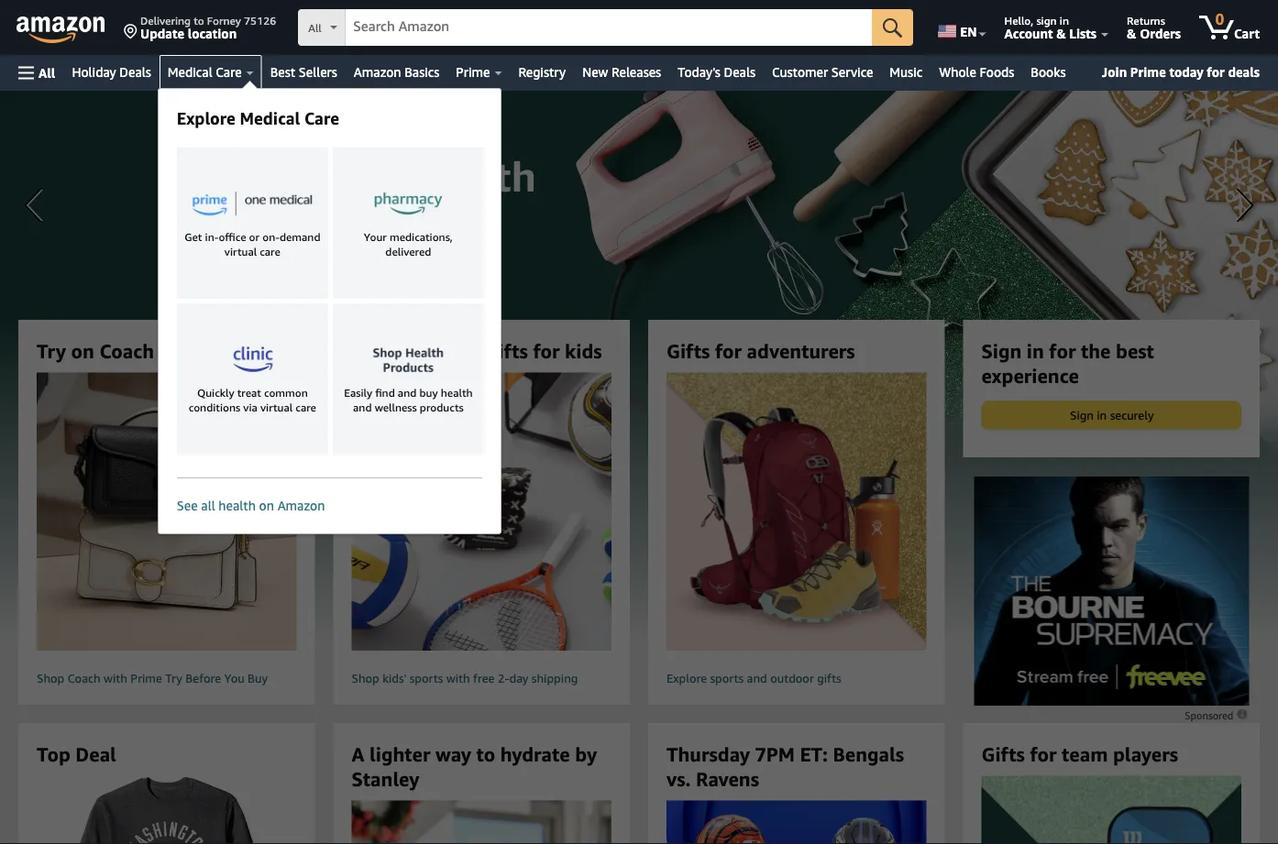 Task type: describe. For each thing, give the bounding box(es) containing it.
customer
[[772, 65, 829, 80]]

vs.
[[667, 768, 691, 791]]

explore for explore sports and outdoor gifts
[[667, 672, 707, 686]]

quickly treat common conditions via virtual care
[[189, 387, 316, 414]]

2-
[[498, 672, 510, 686]]

bengals
[[834, 743, 905, 766]]

hello, sign in
[[1005, 14, 1070, 27]]

for inside the "sign in for the best experience"
[[1050, 339, 1077, 362]]

see all health on amazon link
[[177, 499, 325, 514]]

Search Amazon text field
[[346, 10, 873, 45]]

leave feedback on sponsored ad element
[[1186, 710, 1250, 722]]

sign for sign in securely
[[1071, 408, 1094, 423]]

office
[[219, 231, 246, 244]]

top
[[37, 743, 71, 766]]

sign
[[1037, 14, 1058, 27]]

securely
[[1111, 408, 1155, 423]]

amazon basics link
[[346, 60, 448, 85]]

medical inside medical care link
[[168, 65, 213, 80]]

join
[[1103, 64, 1128, 79]]

explore sports gifts for kids image
[[308, 373, 656, 651]]

to inside a lighter way to hydrate by stanley
[[477, 743, 496, 766]]

music
[[890, 65, 923, 80]]

top deal
[[37, 743, 116, 766]]

shop for try
[[37, 672, 64, 686]]

none submit inside all search field
[[873, 9, 914, 46]]

in-
[[205, 231, 219, 244]]

all
[[201, 499, 215, 514]]

explore sports gifts for kids
[[352, 339, 602, 362]]

shop for explore
[[352, 672, 380, 686]]

sign in securely link
[[983, 402, 1241, 429]]

explore sports and outdoor gifts link
[[623, 373, 971, 692]]

join prime today for deals link
[[1095, 61, 1268, 84]]

whole foods link
[[931, 60, 1023, 85]]

thursday
[[667, 743, 750, 766]]

holiday deals link
[[64, 60, 160, 85]]

best
[[1117, 339, 1155, 362]]

for left team at bottom right
[[1031, 743, 1057, 766]]

0 horizontal spatial on
[[71, 339, 94, 362]]

prime link
[[448, 60, 510, 85]]

en
[[961, 24, 978, 39]]

service
[[832, 65, 874, 80]]

shop kids' sports with free 2-day shipping
[[352, 672, 578, 686]]

see all health on amazon
[[177, 499, 325, 514]]

1 vertical spatial coach
[[68, 672, 101, 686]]

0
[[1216, 11, 1225, 28]]

shop kids' sports with free 2-day shipping link
[[308, 373, 656, 692]]

1 horizontal spatial care
[[305, 108, 339, 128]]

prime inside shop coach with prime try before you buy link
[[131, 672, 162, 686]]

hello,
[[1005, 14, 1034, 27]]

before
[[186, 672, 221, 686]]

your
[[364, 231, 387, 244]]

virtual inside get in-office or on-demand virtual care
[[225, 245, 257, 258]]

team
[[1063, 743, 1109, 766]]

outdoor
[[771, 672, 814, 686]]

All search field
[[298, 9, 914, 48]]

& for returns
[[1128, 26, 1137, 41]]

today's deals link
[[670, 60, 764, 85]]

foods
[[980, 65, 1015, 80]]

1 horizontal spatial medical
[[240, 108, 300, 128]]

deal
[[76, 743, 116, 766]]

holiday
[[72, 65, 116, 80]]

gifts for adventurers image
[[623, 373, 971, 651]]

0 vertical spatial coach
[[99, 339, 154, 362]]

update
[[140, 26, 184, 41]]

registry
[[519, 65, 566, 80]]

in inside "navigation" navigation
[[1060, 14, 1070, 27]]

account & lists
[[1005, 26, 1097, 41]]

cart
[[1235, 26, 1261, 41]]

via
[[243, 401, 258, 414]]

new releases link
[[575, 60, 670, 85]]

amazon image
[[17, 17, 106, 44]]

sports right "kids'"
[[410, 672, 443, 686]]

quickly
[[197, 387, 234, 400]]

1 with from the left
[[104, 672, 127, 686]]

and for explore
[[747, 672, 768, 686]]

ravens
[[696, 768, 760, 791]]

prime inside prime link
[[456, 65, 490, 80]]

try on coach styles for free image
[[0, 373, 340, 651]]

whole
[[940, 65, 977, 80]]

customer service link
[[764, 60, 882, 85]]

location
[[188, 26, 237, 41]]

health products image
[[349, 344, 468, 377]]

0 horizontal spatial try
[[37, 339, 66, 362]]

best sellers link
[[262, 60, 346, 85]]

conditions
[[189, 401, 241, 414]]

you
[[224, 672, 245, 686]]

all inside button
[[39, 65, 55, 80]]

health inside easily find and buy health and wellness products
[[441, 387, 473, 400]]

stanley
[[352, 768, 420, 791]]

forney
[[207, 14, 241, 27]]

the
[[1082, 339, 1111, 362]]

customer service
[[772, 65, 874, 80]]

returns & orders
[[1128, 14, 1182, 41]]

gifts for gifts for team players
[[982, 743, 1026, 766]]

0 vertical spatial care
[[216, 65, 242, 80]]

sellers
[[299, 65, 337, 80]]

main content containing try on coach styles for free
[[0, 91, 1279, 845]]

for up quickly
[[216, 339, 243, 362]]

basics
[[405, 65, 440, 80]]

0 horizontal spatial amazon
[[278, 499, 325, 514]]

deals for holiday deals
[[120, 65, 151, 80]]

demand
[[280, 231, 321, 244]]

best sellers
[[270, 65, 337, 80]]

7pm
[[756, 743, 795, 766]]

explore for explore sports gifts for kids
[[352, 339, 420, 362]]

0 horizontal spatial gifts
[[487, 339, 528, 362]]

common
[[264, 387, 308, 400]]

sponsored
[[1186, 710, 1237, 722]]



Task type: vqa. For each thing, say whether or not it's contained in the screenshot.
2,499 to the top
no



Task type: locate. For each thing, give the bounding box(es) containing it.
0 horizontal spatial &
[[1057, 26, 1067, 41]]

shop coach with prime try before you buy link
[[0, 373, 340, 692]]

buy
[[420, 387, 438, 400]]

sign left securely
[[1071, 408, 1094, 423]]

health up products
[[441, 387, 473, 400]]

shop
[[37, 672, 64, 686], [352, 672, 380, 686]]

medical care link
[[160, 55, 262, 91]]

2 & from the left
[[1128, 26, 1137, 41]]

care down 'location'
[[216, 65, 242, 80]]

1 vertical spatial sign
[[1071, 408, 1094, 423]]

0 vertical spatial sign
[[982, 339, 1022, 362]]

care down sellers
[[305, 108, 339, 128]]

1 vertical spatial medical
[[240, 108, 300, 128]]

for left deals
[[1208, 64, 1226, 79]]

0 horizontal spatial medical
[[168, 65, 213, 80]]

lists
[[1070, 26, 1097, 41]]

care
[[216, 65, 242, 80], [305, 108, 339, 128]]

1 horizontal spatial shop
[[352, 672, 380, 686]]

main content
[[0, 91, 1279, 845]]

delivered
[[386, 245, 432, 258]]

for inside "navigation" navigation
[[1208, 64, 1226, 79]]

sponsored link
[[1186, 707, 1250, 725]]

1 vertical spatial care
[[305, 108, 339, 128]]

to inside delivering to forney 75126 update location
[[194, 14, 204, 27]]

books
[[1032, 65, 1067, 80]]

0 horizontal spatial deals
[[120, 65, 151, 80]]

products
[[420, 401, 464, 414]]

care
[[260, 245, 281, 258], [296, 401, 316, 414]]

0 horizontal spatial care
[[216, 65, 242, 80]]

in inside the "sign in for the best experience"
[[1027, 339, 1045, 362]]

medical down best
[[240, 108, 300, 128]]

& inside returns & orders
[[1128, 26, 1137, 41]]

books link
[[1023, 60, 1075, 85]]

sign up experience
[[982, 339, 1022, 362]]

1 vertical spatial gifts
[[818, 672, 842, 686]]

0 vertical spatial all
[[308, 22, 322, 34]]

for left kids
[[533, 339, 560, 362]]

virtual inside quickly treat common conditions via virtual care
[[261, 401, 293, 414]]

0 horizontal spatial free
[[248, 339, 284, 362]]

thursday 7pm et: bengals vs. ravens
[[667, 743, 905, 791]]

prime right 'join'
[[1131, 64, 1167, 79]]

1 vertical spatial free
[[473, 672, 495, 686]]

delivering to forney 75126 update location
[[140, 14, 276, 41]]

2 vertical spatial explore
[[667, 672, 707, 686]]

1 horizontal spatial try
[[165, 672, 182, 686]]

0 vertical spatial gifts
[[487, 339, 528, 362]]

gifts left kids
[[487, 339, 528, 362]]

0 horizontal spatial virtual
[[225, 245, 257, 258]]

1 horizontal spatial amazon
[[354, 65, 401, 80]]

0 vertical spatial gifts
[[667, 339, 711, 362]]

sports for explore sports gifts for kids
[[425, 339, 482, 362]]

explore up find in the top left of the page
[[352, 339, 420, 362]]

join prime today for deals
[[1103, 64, 1261, 79]]

& left lists
[[1057, 26, 1067, 41]]

0 horizontal spatial all
[[39, 65, 55, 80]]

and for easily
[[398, 387, 417, 400]]

sign inside the "sign in for the best experience"
[[982, 339, 1022, 362]]

1 horizontal spatial prime
[[456, 65, 490, 80]]

1 vertical spatial try
[[165, 672, 182, 686]]

explore
[[177, 108, 236, 128], [352, 339, 420, 362], [667, 672, 707, 686]]

account
[[1005, 26, 1054, 41]]

2 shop from the left
[[352, 672, 380, 686]]

& left orders at top
[[1128, 26, 1137, 41]]

sports left outdoor
[[711, 672, 744, 686]]

en link
[[928, 5, 995, 50]]

kids
[[565, 339, 602, 362]]

0 vertical spatial to
[[194, 14, 204, 27]]

2 horizontal spatial prime
[[1131, 64, 1167, 79]]

try on coach styles for free
[[37, 339, 284, 362]]

amazon
[[354, 65, 401, 80], [278, 499, 325, 514]]

free up treat
[[248, 339, 284, 362]]

gifts for team players
[[982, 743, 1179, 766]]

for left 'the'
[[1050, 339, 1077, 362]]

hydrate
[[501, 743, 570, 766]]

way
[[436, 743, 472, 766]]

sports up buy
[[425, 339, 482, 362]]

gifts
[[667, 339, 711, 362], [982, 743, 1026, 766]]

with
[[104, 672, 127, 686], [447, 672, 470, 686]]

1 horizontal spatial all
[[308, 22, 322, 34]]

in up experience
[[1027, 339, 1045, 362]]

sign
[[982, 339, 1022, 362], [1071, 408, 1094, 423]]

0 horizontal spatial sign
[[982, 339, 1022, 362]]

1 deals from the left
[[120, 65, 151, 80]]

see
[[177, 499, 198, 514]]

0 horizontal spatial in
[[1027, 339, 1045, 362]]

1 horizontal spatial virtual
[[261, 401, 293, 414]]

to right way
[[477, 743, 496, 766]]

orders
[[1141, 26, 1182, 41]]

2 deals from the left
[[724, 65, 756, 80]]

1 vertical spatial health
[[219, 499, 256, 514]]

sign for sign in for the best experience
[[982, 339, 1022, 362]]

amazon basics
[[354, 65, 440, 80]]

1 vertical spatial care
[[296, 401, 316, 414]]

1 vertical spatial in
[[1027, 339, 1045, 362]]

registry link
[[510, 60, 575, 85]]

1 vertical spatial on
[[259, 499, 274, 514]]

with left 2-
[[447, 672, 470, 686]]

&
[[1057, 26, 1067, 41], [1128, 26, 1137, 41]]

0 horizontal spatial care
[[260, 245, 281, 258]]

1 horizontal spatial gifts
[[818, 672, 842, 686]]

all up sellers
[[308, 22, 322, 34]]

on-
[[263, 231, 280, 244]]

for left adventurers
[[716, 339, 742, 362]]

for
[[1208, 64, 1226, 79], [216, 339, 243, 362], [533, 339, 560, 362], [716, 339, 742, 362], [1050, 339, 1077, 362], [1031, 743, 1057, 766]]

lighter
[[370, 743, 431, 766]]

care down on- on the top of the page
[[260, 245, 281, 258]]

explore down medical care link
[[177, 108, 236, 128]]

2 horizontal spatial in
[[1098, 408, 1108, 423]]

explore medical care
[[177, 108, 339, 128]]

2 with from the left
[[447, 672, 470, 686]]

delivering
[[140, 14, 191, 27]]

1 & from the left
[[1057, 26, 1067, 41]]

0 horizontal spatial and
[[353, 401, 372, 414]]

0 horizontal spatial explore
[[177, 108, 236, 128]]

day
[[510, 672, 529, 686]]

to
[[194, 14, 204, 27], [477, 743, 496, 766]]

free left 2-
[[473, 672, 495, 686]]

deals right holiday
[[120, 65, 151, 80]]

1 vertical spatial amazon
[[278, 499, 325, 514]]

0 vertical spatial on
[[71, 339, 94, 362]]

amazon pharmacy image
[[349, 188, 468, 221]]

coach up top deal
[[68, 672, 101, 686]]

75126
[[244, 14, 276, 27]]

explore sports and outdoor gifts
[[667, 672, 842, 686]]

prime right the basics
[[456, 65, 490, 80]]

all inside search field
[[308, 22, 322, 34]]

1 vertical spatial and
[[353, 401, 372, 414]]

1 vertical spatial all
[[39, 65, 55, 80]]

0 vertical spatial try
[[37, 339, 66, 362]]

today's deals
[[678, 65, 756, 80]]

0 vertical spatial health
[[441, 387, 473, 400]]

in left securely
[[1098, 408, 1108, 423]]

a lighter way to hydrate by stanley
[[352, 743, 597, 791]]

0 horizontal spatial gifts
[[667, 339, 711, 362]]

virtual down 'office'
[[225, 245, 257, 258]]

1 horizontal spatial and
[[398, 387, 417, 400]]

easily
[[344, 387, 372, 400]]

2 vertical spatial and
[[747, 672, 768, 686]]

to left 'forney'
[[194, 14, 204, 27]]

today's
[[678, 65, 721, 80]]

1 horizontal spatial sign
[[1071, 408, 1094, 423]]

1 horizontal spatial health
[[441, 387, 473, 400]]

0 vertical spatial medical
[[168, 65, 213, 80]]

0 horizontal spatial with
[[104, 672, 127, 686]]

and left outdoor
[[747, 672, 768, 686]]

sports
[[425, 339, 482, 362], [410, 672, 443, 686], [711, 672, 744, 686]]

care inside quickly treat common conditions via virtual care
[[296, 401, 316, 414]]

0 horizontal spatial to
[[194, 14, 204, 27]]

in for for
[[1027, 339, 1045, 362]]

1 horizontal spatial on
[[259, 499, 274, 514]]

gifts for gifts for adventurers
[[667, 339, 711, 362]]

gifts right outdoor
[[818, 672, 842, 686]]

0 vertical spatial and
[[398, 387, 417, 400]]

amazon clinic image
[[193, 344, 312, 377]]

2 horizontal spatial explore
[[667, 672, 707, 686]]

1 vertical spatial virtual
[[261, 401, 293, 414]]

one medical image
[[193, 188, 312, 221]]

1 horizontal spatial care
[[296, 401, 316, 414]]

1 vertical spatial explore
[[352, 339, 420, 362]]

0 horizontal spatial health
[[219, 499, 256, 514]]

or
[[249, 231, 260, 244]]

0 vertical spatial explore
[[177, 108, 236, 128]]

players
[[1114, 743, 1179, 766]]

& for account
[[1057, 26, 1067, 41]]

easily find and buy health and wellness products
[[344, 387, 473, 414]]

explore inside "navigation" navigation
[[177, 108, 236, 128]]

adventurers
[[747, 339, 856, 362]]

gifts for adventurers
[[667, 339, 856, 362]]

1 horizontal spatial deals
[[724, 65, 756, 80]]

with up deal
[[104, 672, 127, 686]]

medications,
[[390, 231, 453, 244]]

0 horizontal spatial shop
[[37, 672, 64, 686]]

prime inside join prime today for deals link
[[1131, 64, 1167, 79]]

1 horizontal spatial explore
[[352, 339, 420, 362]]

1 vertical spatial to
[[477, 743, 496, 766]]

gifts inside explore sports and outdoor gifts link
[[818, 672, 842, 686]]

2 vertical spatial in
[[1098, 408, 1108, 423]]

styles
[[159, 339, 211, 362]]

your medications, delivered
[[364, 231, 453, 258]]

1 vertical spatial gifts
[[982, 743, 1026, 766]]

virtual down common
[[261, 401, 293, 414]]

new
[[583, 65, 609, 80]]

shop left "kids'"
[[352, 672, 380, 686]]

releases
[[612, 65, 662, 80]]

et:
[[800, 743, 829, 766]]

deals for today's deals
[[724, 65, 756, 80]]

and down easily
[[353, 401, 372, 414]]

sports for explore sports and outdoor gifts
[[711, 672, 744, 686]]

free
[[248, 339, 284, 362], [473, 672, 495, 686]]

get
[[185, 231, 202, 244]]

explore for explore medical care
[[177, 108, 236, 128]]

sponsored ad element
[[975, 477, 1250, 706]]

and up wellness
[[398, 387, 417, 400]]

gifts
[[487, 339, 528, 362], [818, 672, 842, 686]]

shop up top
[[37, 672, 64, 686]]

treat
[[237, 387, 261, 400]]

get in-office or on-demand virtual care
[[185, 231, 321, 258]]

sign in securely
[[1071, 408, 1155, 423]]

all
[[308, 22, 322, 34], [39, 65, 55, 80]]

in right "sign"
[[1060, 14, 1070, 27]]

try inside shop coach with prime try before you buy link
[[165, 672, 182, 686]]

shop coach with prime try before you buy
[[37, 672, 268, 686]]

0 vertical spatial free
[[248, 339, 284, 362]]

medical down 'location'
[[168, 65, 213, 80]]

0 vertical spatial amazon
[[354, 65, 401, 80]]

explore up thursday
[[667, 672, 707, 686]]

care down common
[[296, 401, 316, 414]]

all down amazon image
[[39, 65, 55, 80]]

wellness
[[375, 401, 417, 414]]

coach
[[99, 339, 154, 362], [68, 672, 101, 686]]

holiday deals
[[72, 65, 151, 80]]

kids'
[[383, 672, 407, 686]]

shipping
[[532, 672, 578, 686]]

1 horizontal spatial gifts
[[982, 743, 1026, 766]]

care inside get in-office or on-demand virtual care
[[260, 245, 281, 258]]

in for securely
[[1098, 408, 1108, 423]]

0 vertical spatial virtual
[[225, 245, 257, 258]]

1 shop from the left
[[37, 672, 64, 686]]

1 horizontal spatial with
[[447, 672, 470, 686]]

2 horizontal spatial and
[[747, 672, 768, 686]]

navigation navigation
[[0, 0, 1279, 543]]

None submit
[[873, 9, 914, 46]]

1 horizontal spatial to
[[477, 743, 496, 766]]

a
[[352, 743, 365, 766]]

0 horizontal spatial prime
[[131, 672, 162, 686]]

medical care
[[168, 65, 242, 80]]

coach left styles on the left
[[99, 339, 154, 362]]

prime left the before
[[131, 672, 162, 686]]

1 horizontal spatial &
[[1128, 26, 1137, 41]]

college apparel from merch on demand image
[[66, 776, 267, 845]]

deals right today's
[[724, 65, 756, 80]]

1 horizontal spatial free
[[473, 672, 495, 686]]

health
[[441, 387, 473, 400], [219, 499, 256, 514]]

sign in for the best experience
[[982, 339, 1155, 387]]

0 vertical spatial in
[[1060, 14, 1070, 27]]

0 vertical spatial care
[[260, 245, 281, 258]]

health right the "all"
[[219, 499, 256, 514]]

on inside navigation
[[259, 499, 274, 514]]

1 horizontal spatial in
[[1060, 14, 1070, 27]]



